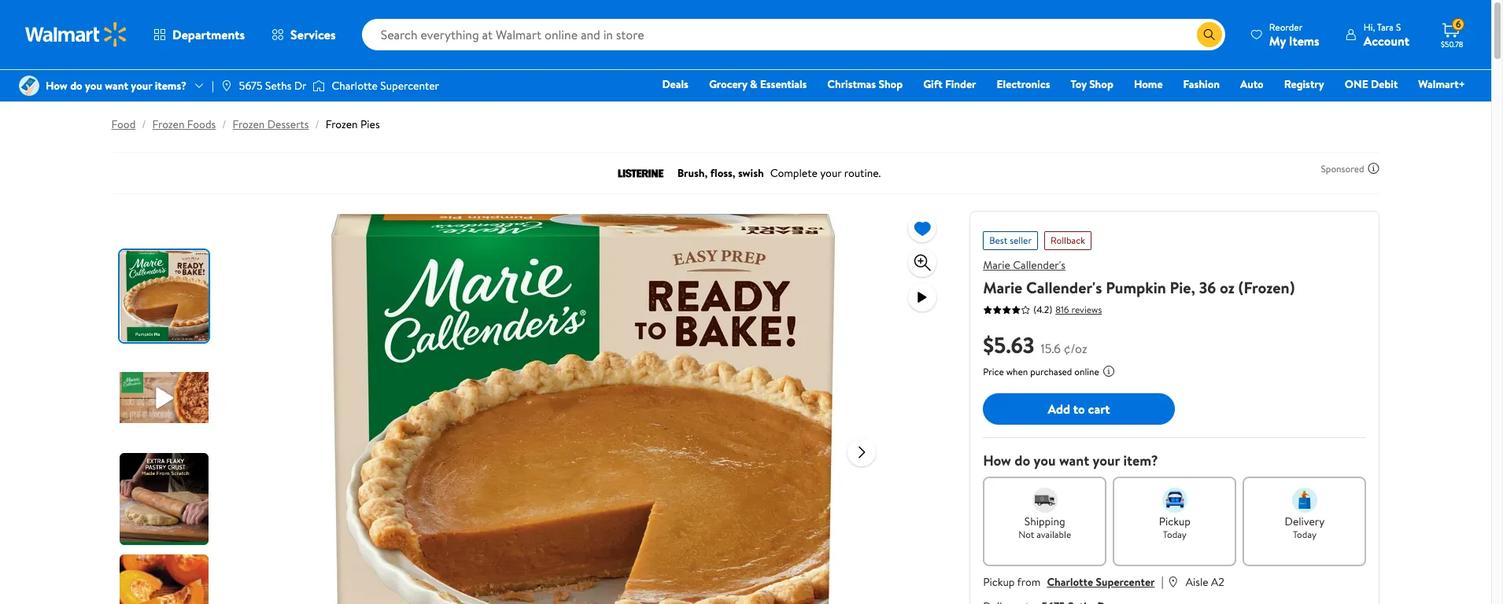 Task type: describe. For each thing, give the bounding box(es) containing it.
your for items?
[[131, 78, 152, 94]]

intent image for delivery image
[[1293, 488, 1318, 513]]

fashion link
[[1177, 76, 1227, 93]]

charlotte supercenter
[[332, 78, 439, 94]]

3 frozen from the left
[[326, 117, 358, 132]]

pickup for pickup from charlotte supercenter |
[[983, 575, 1015, 590]]

0 vertical spatial charlotte
[[332, 78, 378, 94]]

 image for 5675 seths dr
[[220, 80, 233, 92]]

shipping
[[1025, 514, 1066, 530]]

grocery & essentials link
[[702, 76, 814, 93]]

today for delivery
[[1293, 528, 1317, 542]]

5675 seths dr
[[239, 78, 307, 94]]

food / frozen foods / frozen desserts / frozen pies
[[111, 117, 380, 132]]

add to cart
[[1048, 401, 1110, 418]]

price when purchased online
[[983, 365, 1100, 379]]

Search search field
[[362, 19, 1226, 50]]

aisle
[[1186, 575, 1209, 590]]

0 vertical spatial supercenter
[[380, 78, 439, 94]]

¢/oz
[[1064, 340, 1088, 357]]

food
[[111, 117, 136, 132]]

zoom image modal image
[[913, 253, 932, 272]]

to
[[1074, 401, 1085, 418]]

shop for toy shop
[[1090, 76, 1114, 92]]

electronics link
[[990, 76, 1058, 93]]

remove from favorites list, marie callender's pumpkin pie, 36 oz (frozen) image
[[913, 218, 932, 238]]

today for pickup
[[1163, 528, 1187, 542]]

(frozen)
[[1239, 277, 1295, 298]]

items?
[[155, 78, 187, 94]]

how for how do you want your items?
[[46, 78, 68, 94]]

next media item image
[[853, 443, 872, 462]]

want for items?
[[105, 78, 128, 94]]

seths
[[265, 78, 292, 94]]

you for how do you want your item?
[[1034, 451, 1056, 471]]

 image for charlotte supercenter
[[313, 78, 325, 94]]

0 vertical spatial |
[[212, 78, 214, 94]]

toy shop link
[[1064, 76, 1121, 93]]

2 / from the left
[[222, 117, 226, 132]]

one
[[1345, 76, 1369, 92]]

not
[[1019, 528, 1035, 542]]

walmart image
[[25, 22, 128, 47]]

1 frozen from the left
[[152, 117, 185, 132]]

add to cart button
[[983, 394, 1175, 425]]

best seller
[[990, 234, 1032, 247]]

6
[[1456, 17, 1461, 31]]

online
[[1075, 365, 1100, 379]]

5675
[[239, 78, 263, 94]]

$5.63
[[983, 330, 1035, 361]]

marie callender's pumpkin pie, 36 oz (frozen) - image 1 of 8 image
[[119, 250, 211, 342]]

price
[[983, 365, 1004, 379]]

1 vertical spatial |
[[1162, 573, 1164, 590]]

fashion
[[1184, 76, 1220, 92]]

3 / from the left
[[315, 117, 319, 132]]

frozen desserts link
[[233, 117, 309, 132]]

services button
[[258, 16, 349, 54]]

gift finder link
[[916, 76, 984, 93]]

pies
[[361, 117, 380, 132]]

pickup today
[[1159, 514, 1191, 542]]

do for how do you want your items?
[[70, 78, 82, 94]]

ad disclaimer and feedback for skylinedisplayad image
[[1368, 162, 1380, 175]]

do for how do you want your item?
[[1015, 451, 1031, 471]]

purchased
[[1031, 365, 1072, 379]]

one debit link
[[1338, 76, 1405, 93]]

delivery
[[1285, 514, 1325, 530]]

search icon image
[[1203, 28, 1216, 41]]

legal information image
[[1103, 365, 1115, 378]]

grocery & essentials
[[709, 76, 807, 92]]

(4.2) 816 reviews
[[1034, 303, 1102, 316]]

6 $50.78
[[1441, 17, 1464, 50]]

reorder my items
[[1270, 20, 1320, 49]]

marie callender's pumpkin pie, 36 oz (frozen) - image 3 of 8 image
[[119, 453, 211, 546]]

desserts
[[267, 117, 309, 132]]

1 vertical spatial callender's
[[1026, 277, 1102, 298]]

toy shop
[[1071, 76, 1114, 92]]

when
[[1007, 365, 1028, 379]]

toy
[[1071, 76, 1087, 92]]

a2
[[1212, 575, 1225, 590]]

services
[[291, 26, 336, 43]]

gift finder
[[924, 76, 977, 92]]

best
[[990, 234, 1008, 247]]

frozen pies link
[[326, 117, 380, 132]]

item?
[[1124, 451, 1159, 471]]

pickup for pickup today
[[1159, 514, 1191, 530]]

intent image for pickup image
[[1163, 488, 1188, 513]]

walmart+
[[1419, 76, 1466, 92]]



Task type: vqa. For each thing, say whether or not it's contained in the screenshot.
Charlotte in PICKUP FROM CHARLOTTE SUPERCENTER |
yes



Task type: locate. For each thing, give the bounding box(es) containing it.
do down the walmart image
[[70, 78, 82, 94]]

/ right desserts
[[315, 117, 319, 132]]

today inside delivery today
[[1293, 528, 1317, 542]]

items
[[1289, 32, 1320, 49]]

0 vertical spatial callender's
[[1013, 257, 1066, 273]]

2 frozen from the left
[[233, 117, 265, 132]]

charlotte supercenter button
[[1047, 575, 1155, 590]]

how do you want your item?
[[983, 451, 1159, 471]]

Walmart Site-Wide search field
[[362, 19, 1226, 50]]

marie callender's marie callender's pumpkin pie, 36 oz (frozen)
[[983, 257, 1295, 298]]

| left 5675 at the top left of page
[[212, 78, 214, 94]]

1 horizontal spatial you
[[1034, 451, 1056, 471]]

0 horizontal spatial |
[[212, 78, 214, 94]]

cart
[[1088, 401, 1110, 418]]

essentials
[[760, 76, 807, 92]]

0 vertical spatial marie
[[983, 257, 1011, 273]]

1 horizontal spatial shop
[[1090, 76, 1114, 92]]

christmas
[[828, 76, 876, 92]]

1 vertical spatial do
[[1015, 451, 1031, 471]]

1 horizontal spatial how
[[983, 451, 1011, 471]]

today down 'intent image for pickup'
[[1163, 528, 1187, 542]]

charlotte up the frozen pies "link"
[[332, 78, 378, 94]]

0 horizontal spatial today
[[1163, 528, 1187, 542]]

2 horizontal spatial /
[[315, 117, 319, 132]]

marie callender's pumpkin pie, 36 oz (frozen) - image 2 of 8 image
[[119, 352, 211, 444]]

account
[[1364, 32, 1410, 49]]

departments button
[[140, 16, 258, 54]]

1 horizontal spatial want
[[1060, 451, 1090, 471]]

pickup inside pickup from charlotte supercenter |
[[983, 575, 1015, 590]]

frozen
[[152, 117, 185, 132], [233, 117, 265, 132], [326, 117, 358, 132]]

auto link
[[1234, 76, 1271, 93]]

home
[[1134, 76, 1163, 92]]

grocery
[[709, 76, 748, 92]]

supercenter
[[380, 78, 439, 94], [1096, 575, 1155, 590]]

1 vertical spatial how
[[983, 451, 1011, 471]]

2 today from the left
[[1293, 528, 1317, 542]]

how
[[46, 78, 68, 94], [983, 451, 1011, 471]]

 image right "dr"
[[313, 78, 325, 94]]

0 vertical spatial you
[[85, 78, 102, 94]]

/ right food link
[[142, 117, 146, 132]]

|
[[212, 78, 214, 94], [1162, 573, 1164, 590]]

gift
[[924, 76, 943, 92]]

1 horizontal spatial pickup
[[1159, 514, 1191, 530]]

0 horizontal spatial shop
[[879, 76, 903, 92]]

1 horizontal spatial your
[[1093, 451, 1120, 471]]

your for item?
[[1093, 451, 1120, 471]]

rollback
[[1051, 234, 1086, 247]]

delivery today
[[1285, 514, 1325, 542]]

frozen down 5675 at the top left of page
[[233, 117, 265, 132]]

0 horizontal spatial how
[[46, 78, 68, 94]]

 image
[[19, 76, 39, 96]]

1 shop from the left
[[879, 76, 903, 92]]

view video image
[[913, 288, 932, 307]]

/
[[142, 117, 146, 132], [222, 117, 226, 132], [315, 117, 319, 132]]

0 horizontal spatial supercenter
[[380, 78, 439, 94]]

1 vertical spatial your
[[1093, 451, 1120, 471]]

you up intent image for shipping
[[1034, 451, 1056, 471]]

callender's up 816
[[1026, 277, 1102, 298]]

1 horizontal spatial supercenter
[[1096, 575, 1155, 590]]

do
[[70, 78, 82, 94], [1015, 451, 1031, 471]]

charlotte
[[332, 78, 378, 94], [1047, 575, 1094, 590]]

intent image for shipping image
[[1033, 488, 1058, 513]]

1 vertical spatial you
[[1034, 451, 1056, 471]]

(4.2)
[[1034, 303, 1053, 316]]

frozen foods link
[[152, 117, 216, 132]]

0 vertical spatial pickup
[[1159, 514, 1191, 530]]

/ right foods
[[222, 117, 226, 132]]

1 horizontal spatial frozen
[[233, 117, 265, 132]]

want for item?
[[1060, 451, 1090, 471]]

2 marie from the top
[[983, 277, 1023, 298]]

marie callender's link
[[983, 257, 1066, 273]]

departments
[[172, 26, 245, 43]]

registry
[[1284, 76, 1325, 92]]

marie down marie callender's link
[[983, 277, 1023, 298]]

1 horizontal spatial do
[[1015, 451, 1031, 471]]

your left items?
[[131, 78, 152, 94]]

0 horizontal spatial /
[[142, 117, 146, 132]]

finder
[[945, 76, 977, 92]]

dr
[[294, 78, 307, 94]]

2 horizontal spatial frozen
[[326, 117, 358, 132]]

36
[[1199, 277, 1216, 298]]

shop
[[879, 76, 903, 92], [1090, 76, 1114, 92]]

add
[[1048, 401, 1071, 418]]

tara
[[1377, 20, 1394, 33]]

want
[[105, 78, 128, 94], [1060, 451, 1090, 471]]

1 horizontal spatial /
[[222, 117, 226, 132]]

2 shop from the left
[[1090, 76, 1114, 92]]

available
[[1037, 528, 1072, 542]]

0 horizontal spatial charlotte
[[332, 78, 378, 94]]

0 horizontal spatial want
[[105, 78, 128, 94]]

1 horizontal spatial charlotte
[[1047, 575, 1094, 590]]

deals
[[662, 76, 689, 92]]

do up shipping
[[1015, 451, 1031, 471]]

oz
[[1220, 277, 1235, 298]]

aisle a2
[[1186, 575, 1225, 590]]

1 vertical spatial marie
[[983, 277, 1023, 298]]

foods
[[187, 117, 216, 132]]

christmas shop
[[828, 76, 903, 92]]

1 marie from the top
[[983, 257, 1011, 273]]

how for how do you want your item?
[[983, 451, 1011, 471]]

frozen left foods
[[152, 117, 185, 132]]

0 horizontal spatial pickup
[[983, 575, 1015, 590]]

0 vertical spatial how
[[46, 78, 68, 94]]

how do you want your items?
[[46, 78, 187, 94]]

my
[[1270, 32, 1286, 49]]

today inside pickup today
[[1163, 528, 1187, 542]]

1 horizontal spatial  image
[[313, 78, 325, 94]]

food link
[[111, 117, 136, 132]]

1 vertical spatial charlotte
[[1047, 575, 1094, 590]]

charlotte right from
[[1047, 575, 1094, 590]]

shop right christmas
[[879, 76, 903, 92]]

reviews
[[1072, 303, 1102, 316]]

sponsored
[[1321, 162, 1365, 175]]

1 vertical spatial pickup
[[983, 575, 1015, 590]]

1 horizontal spatial today
[[1293, 528, 1317, 542]]

marie down best
[[983, 257, 1011, 273]]

your
[[131, 78, 152, 94], [1093, 451, 1120, 471]]

pickup left from
[[983, 575, 1015, 590]]

| left aisle
[[1162, 573, 1164, 590]]

0 horizontal spatial you
[[85, 78, 102, 94]]

0 horizontal spatial frozen
[[152, 117, 185, 132]]

marie
[[983, 257, 1011, 273], [983, 277, 1023, 298]]

pickup
[[1159, 514, 1191, 530], [983, 575, 1015, 590]]

one debit
[[1345, 76, 1398, 92]]

you
[[85, 78, 102, 94], [1034, 451, 1056, 471]]

electronics
[[997, 76, 1050, 92]]

&
[[750, 76, 758, 92]]

1 horizontal spatial |
[[1162, 573, 1164, 590]]

1 vertical spatial supercenter
[[1096, 575, 1155, 590]]

marie callender's pumpkin pie, 36 oz (frozen) - image 4 of 8 image
[[119, 555, 211, 605]]

today down "intent image for delivery"
[[1293, 528, 1317, 542]]

hi,
[[1364, 20, 1375, 33]]

shop for christmas shop
[[879, 76, 903, 92]]

 image
[[313, 78, 325, 94], [220, 80, 233, 92]]

charlotte inside pickup from charlotte supercenter |
[[1047, 575, 1094, 590]]

pickup down 'intent image for pickup'
[[1159, 514, 1191, 530]]

1 vertical spatial want
[[1060, 451, 1090, 471]]

15.6
[[1041, 340, 1061, 357]]

auto
[[1241, 76, 1264, 92]]

pickup from charlotte supercenter |
[[983, 573, 1164, 590]]

supercenter inside pickup from charlotte supercenter |
[[1096, 575, 1155, 590]]

home link
[[1127, 76, 1170, 93]]

registry link
[[1277, 76, 1332, 93]]

marie callender's pumpkin pie, 36 oz (frozen) image
[[332, 211, 835, 605]]

christmas shop link
[[821, 76, 910, 93]]

 image left 5675 at the top left of page
[[220, 80, 233, 92]]

0 horizontal spatial  image
[[220, 80, 233, 92]]

walmart+ link
[[1412, 76, 1473, 93]]

you for how do you want your items?
[[85, 78, 102, 94]]

$50.78
[[1441, 39, 1464, 50]]

your left item?
[[1093, 451, 1120, 471]]

pumpkin
[[1106, 277, 1166, 298]]

1 today from the left
[[1163, 528, 1187, 542]]

816
[[1056, 303, 1069, 316]]

0 vertical spatial your
[[131, 78, 152, 94]]

0 vertical spatial want
[[105, 78, 128, 94]]

want down add to cart button
[[1060, 451, 1090, 471]]

shipping not available
[[1019, 514, 1072, 542]]

frozen left pies in the left of the page
[[326, 117, 358, 132]]

0 vertical spatial do
[[70, 78, 82, 94]]

hi, tara s account
[[1364, 20, 1410, 49]]

1 / from the left
[[142, 117, 146, 132]]

0 horizontal spatial do
[[70, 78, 82, 94]]

debit
[[1371, 76, 1398, 92]]

s
[[1396, 20, 1401, 33]]

shop right toy
[[1090, 76, 1114, 92]]

0 horizontal spatial your
[[131, 78, 152, 94]]

callender's down seller
[[1013, 257, 1066, 273]]

want up food
[[105, 78, 128, 94]]

reorder
[[1270, 20, 1303, 33]]

$5.63 15.6 ¢/oz
[[983, 330, 1088, 361]]

you down the walmart image
[[85, 78, 102, 94]]



